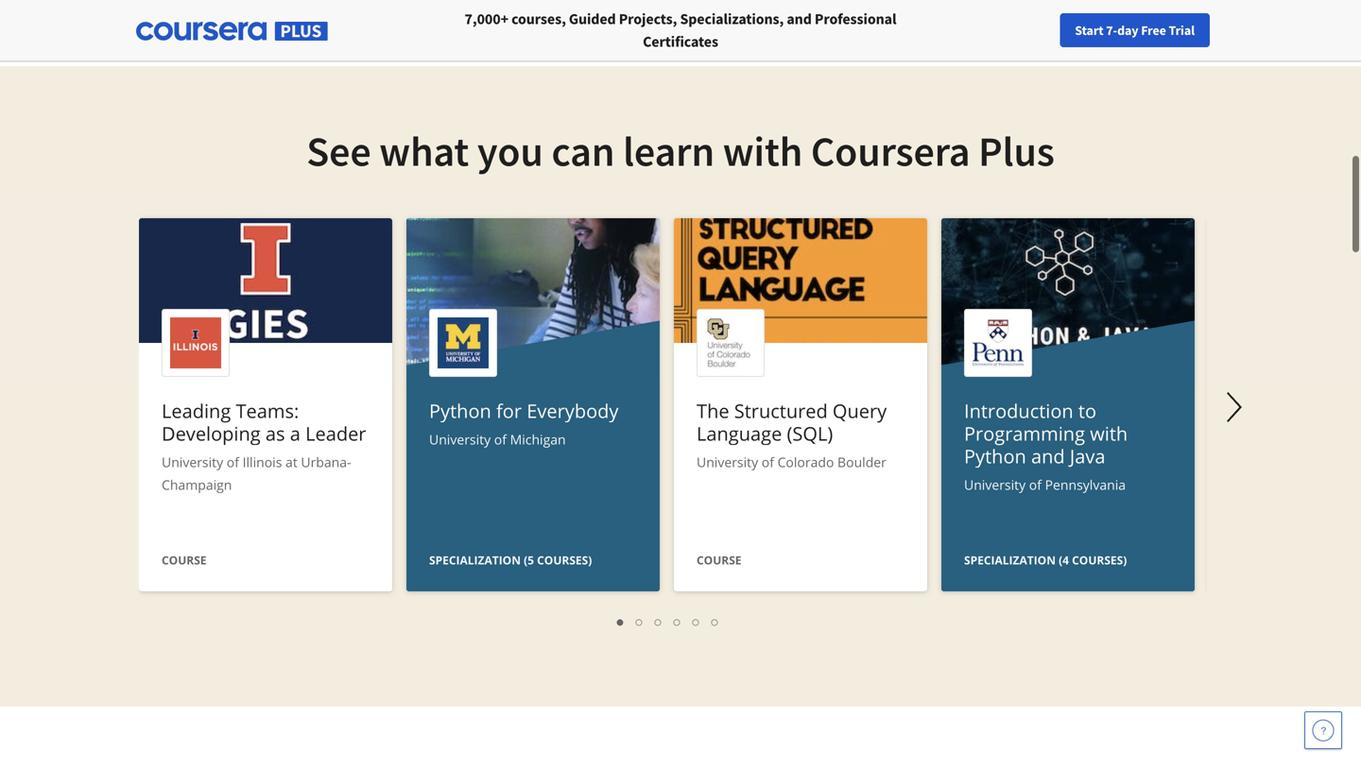 Task type: vqa. For each thing, say whether or not it's contained in the screenshot.
"6"
yes



Task type: describe. For each thing, give the bounding box(es) containing it.
3 button
[[650, 611, 669, 633]]

leading teams: developing as a leader. university of illinois at urbana-champaign. course element
[[139, 218, 392, 597]]

start 7-day free trial
[[1075, 22, 1195, 39]]

with inside introduction to programming with python and java university of pennsylvania
[[1091, 421, 1128, 447]]

can
[[552, 125, 615, 177]]

champaign
[[162, 476, 232, 494]]

find
[[994, 22, 1018, 39]]

specialization (5 courses)
[[429, 553, 592, 568]]

a
[[290, 421, 301, 447]]

java
[[1070, 444, 1106, 470]]

guided
[[569, 9, 616, 28]]

illinois
[[243, 453, 282, 471]]

6
[[712, 613, 720, 631]]

python for everybody. university of michigan. specialization (5 courses) element
[[407, 218, 660, 739]]

next slide image
[[1212, 385, 1258, 430]]

of inside introduction to programming with python and java university of pennsylvania
[[1030, 476, 1042, 494]]

leader
[[306, 421, 366, 447]]

the structured query language (sql) university of colorado boulder
[[697, 398, 887, 471]]

5 button
[[687, 611, 706, 633]]

new
[[1049, 22, 1073, 39]]

as
[[266, 421, 285, 447]]

and for specializations,
[[787, 9, 812, 28]]

everybody
[[527, 398, 619, 424]]

urbana-
[[301, 453, 351, 471]]

courses) for michigan
[[537, 553, 592, 568]]

specializations,
[[680, 9, 784, 28]]

of inside python for everybody university of michigan
[[494, 431, 507, 449]]

course for the structured query language (sql)
[[697, 553, 742, 568]]

university inside python for everybody university of michigan
[[429, 431, 491, 449]]

coursera
[[811, 125, 971, 177]]

3
[[655, 613, 663, 631]]

trial
[[1169, 22, 1195, 39]]

start 7-day free trial button
[[1060, 13, 1210, 47]]

day
[[1118, 22, 1139, 39]]

introduction to programming with python and java university of pennsylvania
[[965, 398, 1128, 494]]

query
[[833, 398, 887, 424]]

at
[[286, 453, 298, 471]]

to
[[1079, 398, 1097, 424]]

coursera image
[[23, 15, 143, 46]]

specialization for of
[[429, 553, 521, 568]]

courses,
[[512, 9, 566, 28]]

(4
[[1059, 553, 1070, 568]]

6 button
[[706, 611, 725, 633]]

2 button
[[631, 611, 650, 633]]

specialization for python
[[965, 553, 1056, 568]]

pennsylvania
[[1046, 476, 1126, 494]]

for
[[496, 398, 522, 424]]

the structured query language (sql). university of colorado boulder. course element
[[674, 218, 928, 597]]

plus
[[979, 125, 1055, 177]]

course for leading teams: developing as a leader
[[162, 553, 207, 568]]

show notifications image
[[1142, 24, 1165, 46]]

7,000+ courses, guided projects, specializations, and professional certificates
[[465, 9, 897, 51]]

7-
[[1107, 22, 1118, 39]]

1
[[618, 613, 625, 631]]



Task type: locate. For each thing, give the bounding box(es) containing it.
1 horizontal spatial specialization
[[965, 553, 1056, 568]]

introduction to programming with python and java. university of pennsylvania. specialization (4 courses) element
[[942, 218, 1195, 739]]

and inside introduction to programming with python and java university of pennsylvania
[[1032, 444, 1065, 470]]

career
[[1076, 22, 1113, 39]]

python
[[429, 398, 492, 424], [965, 444, 1027, 470]]

projects,
[[619, 9, 677, 28]]

0 horizontal spatial with
[[723, 125, 803, 177]]

university inside leading teams: developing as a leader university of illinois at urbana- champaign
[[162, 453, 223, 471]]

(sql)
[[787, 421, 833, 447]]

courses) right (5
[[537, 553, 592, 568]]

university up champaign
[[162, 453, 223, 471]]

leading
[[162, 398, 231, 424]]

with up 'pennsylvania'
[[1091, 421, 1128, 447]]

4 button
[[669, 611, 687, 633]]

university down 'language' at bottom right
[[697, 453, 759, 471]]

0 horizontal spatial courses)
[[537, 553, 592, 568]]

python inside python for everybody university of michigan
[[429, 398, 492, 424]]

introduction
[[965, 398, 1074, 424]]

teams:
[[236, 398, 299, 424]]

1 vertical spatial python
[[965, 444, 1027, 470]]

courses) for and
[[1072, 553, 1128, 568]]

0 vertical spatial and
[[787, 9, 812, 28]]

0 vertical spatial with
[[723, 125, 803, 177]]

and left java
[[1032, 444, 1065, 470]]

of inside leading teams: developing as a leader university of illinois at urbana- champaign
[[227, 453, 239, 471]]

boulder
[[838, 453, 887, 471]]

and left professional
[[787, 9, 812, 28]]

specialization left (5
[[429, 553, 521, 568]]

course up 6
[[697, 553, 742, 568]]

language
[[697, 421, 782, 447]]

university
[[429, 431, 491, 449], [162, 453, 223, 471], [697, 453, 759, 471], [965, 476, 1026, 494]]

and for python
[[1032, 444, 1065, 470]]

university left michigan on the left
[[429, 431, 491, 449]]

2 specialization from the left
[[965, 553, 1056, 568]]

list
[[148, 611, 1189, 633]]

your
[[1021, 22, 1046, 39]]

specialization left the (4
[[965, 553, 1056, 568]]

1 courses) from the left
[[537, 553, 592, 568]]

help center image
[[1313, 720, 1335, 742]]

of left colorado
[[762, 453, 774, 471]]

course
[[162, 553, 207, 568], [697, 553, 742, 568]]

python down introduction
[[965, 444, 1027, 470]]

1 horizontal spatial course
[[697, 553, 742, 568]]

programming
[[965, 421, 1086, 447]]

learn
[[623, 125, 715, 177]]

2 courses) from the left
[[1072, 553, 1128, 568]]

courses) right the (4
[[1072, 553, 1128, 568]]

what
[[379, 125, 469, 177]]

professional
[[815, 9, 897, 28]]

see
[[307, 125, 371, 177]]

2 course from the left
[[697, 553, 742, 568]]

1 vertical spatial and
[[1032, 444, 1065, 470]]

1 specialization from the left
[[429, 553, 521, 568]]

of down for
[[494, 431, 507, 449]]

free
[[1142, 22, 1167, 39]]

specialization (4 courses)
[[965, 553, 1128, 568]]

with
[[723, 125, 803, 177], [1091, 421, 1128, 447]]

the
[[697, 398, 730, 424]]

and
[[787, 9, 812, 28], [1032, 444, 1065, 470]]

of inside the structured query language (sql) university of colorado boulder
[[762, 453, 774, 471]]

courses)
[[537, 553, 592, 568], [1072, 553, 1128, 568]]

python left for
[[429, 398, 492, 424]]

of left illinois
[[227, 453, 239, 471]]

michigan
[[510, 431, 566, 449]]

university inside the structured query language (sql) university of colorado boulder
[[697, 453, 759, 471]]

university down programming
[[965, 476, 1026, 494]]

specialization
[[429, 553, 521, 568], [965, 553, 1056, 568]]

leading teams: developing as a leader university of illinois at urbana- champaign
[[162, 398, 366, 494]]

list containing 1
[[148, 611, 1189, 633]]

0 vertical spatial python
[[429, 398, 492, 424]]

and inside 7,000+ courses, guided projects, specializations, and professional certificates
[[787, 9, 812, 28]]

1 horizontal spatial and
[[1032, 444, 1065, 470]]

find your new career link
[[985, 19, 1122, 43]]

colorado
[[778, 453, 834, 471]]

start
[[1075, 22, 1104, 39]]

python inside introduction to programming with python and java university of pennsylvania
[[965, 444, 1027, 470]]

course down champaign
[[162, 553, 207, 568]]

0 horizontal spatial specialization
[[429, 553, 521, 568]]

of left 'pennsylvania'
[[1030, 476, 1042, 494]]

developing
[[162, 421, 261, 447]]

7,000+
[[465, 9, 509, 28]]

coursera plus image
[[136, 22, 328, 41]]

see what you can learn with coursera plus
[[307, 125, 1055, 177]]

1 course from the left
[[162, 553, 207, 568]]

(5
[[524, 553, 534, 568]]

1 horizontal spatial python
[[965, 444, 1027, 470]]

0 horizontal spatial and
[[787, 9, 812, 28]]

with right learn in the top of the page
[[723, 125, 803, 177]]

find your new career
[[994, 22, 1113, 39]]

1 vertical spatial with
[[1091, 421, 1128, 447]]

0 horizontal spatial course
[[162, 553, 207, 568]]

1 button
[[612, 611, 631, 633]]

university inside introduction to programming with python and java university of pennsylvania
[[965, 476, 1026, 494]]

python for everybody university of michigan
[[429, 398, 619, 449]]

of
[[494, 431, 507, 449], [227, 453, 239, 471], [762, 453, 774, 471], [1030, 476, 1042, 494]]

None search field
[[260, 12, 582, 50]]

2
[[636, 613, 644, 631]]

0 horizontal spatial python
[[429, 398, 492, 424]]

1 horizontal spatial with
[[1091, 421, 1128, 447]]

you
[[477, 125, 544, 177]]

5
[[693, 613, 701, 631]]

4
[[674, 613, 682, 631]]

certificates
[[643, 32, 719, 51]]

structured
[[735, 398, 828, 424]]

1 horizontal spatial courses)
[[1072, 553, 1128, 568]]



